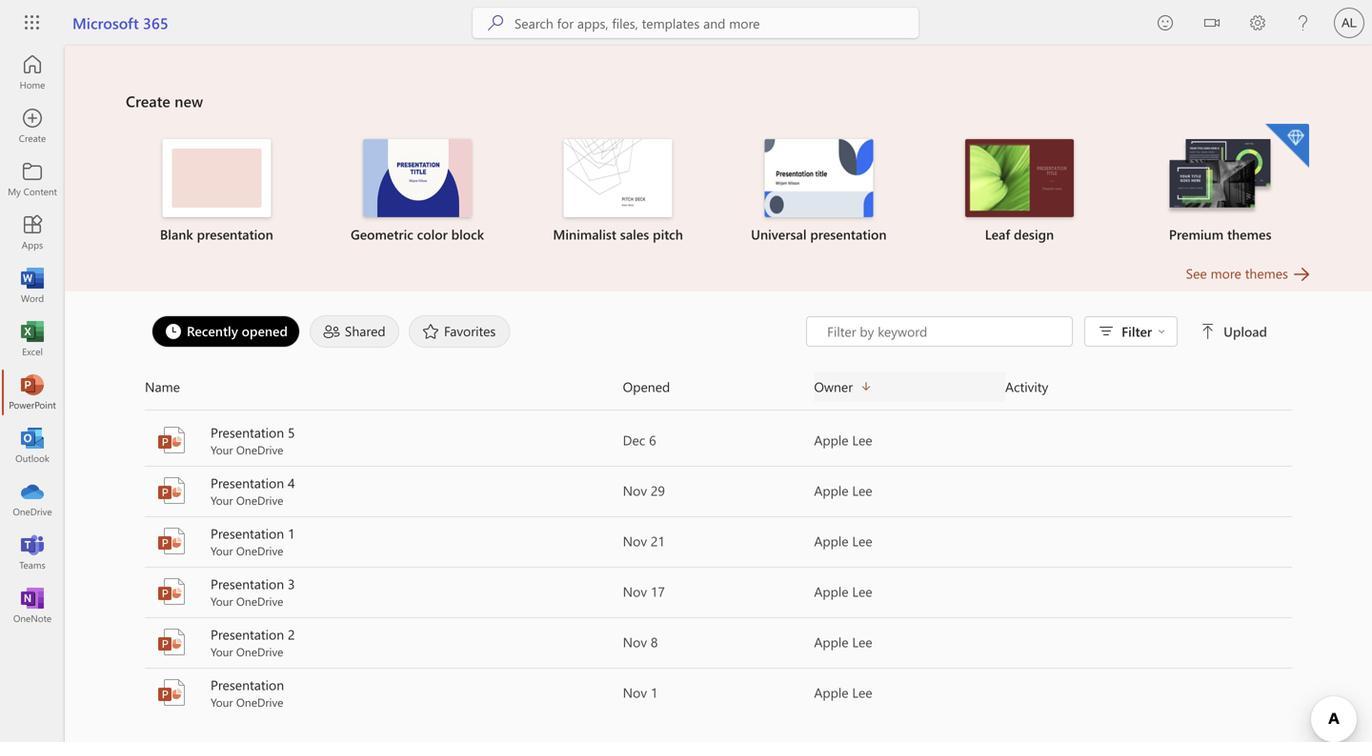 Task type: describe. For each thing, give the bounding box(es) containing it.
shared
[[345, 322, 386, 340]]


[[1158, 328, 1166, 335]]

apple for nov 17
[[814, 583, 849, 600]]

al
[[1342, 15, 1357, 30]]

presentation for blank presentation
[[197, 225, 273, 243]]

none search field inside microsoft 365 banner
[[473, 8, 919, 38]]

apple for nov 29
[[814, 482, 849, 499]]

powerpoint image for presentation
[[156, 678, 187, 708]]

shared element
[[310, 315, 399, 348]]

filter 
[[1122, 323, 1166, 340]]

3
[[288, 575, 295, 593]]

name presentation cell
[[145, 676, 623, 710]]

name presentation 4 cell
[[145, 474, 623, 508]]

themes inside list
[[1228, 225, 1272, 243]]

minimalist sales pitch
[[553, 225, 683, 243]]

dec 6
[[623, 431, 656, 449]]

filter
[[1122, 323, 1152, 340]]

lee for 17
[[852, 583, 873, 600]]

blank presentation
[[160, 225, 273, 243]]

geometric color block
[[351, 225, 484, 243]]

premium themes element
[[1132, 124, 1310, 244]]

pitch
[[653, 225, 683, 243]]


[[1201, 324, 1216, 339]]

excel image
[[23, 330, 42, 349]]

apps image
[[23, 223, 42, 242]]

your for presentation 1
[[211, 543, 233, 559]]

lee for 8
[[852, 633, 873, 651]]

owner button
[[814, 372, 1006, 402]]

activity
[[1006, 378, 1049, 396]]

owner
[[814, 378, 853, 396]]

onedrive inside "presentation your onedrive"
[[236, 695, 283, 710]]

al button
[[1327, 0, 1372, 46]]

create new
[[126, 91, 203, 111]]

nov 29
[[623, 482, 665, 499]]

apple lee for nov 1
[[814, 684, 873, 701]]

your for presentation 3
[[211, 594, 233, 609]]

favorites tab
[[404, 315, 515, 348]]

premium themes image
[[1166, 139, 1275, 216]]

tab list inside create new main content
[[147, 311, 806, 353]]

see
[[1186, 264, 1207, 282]]

favorites element
[[409, 315, 510, 348]]

17
[[651, 583, 665, 600]]

microsoft 365 banner
[[0, 0, 1372, 49]]

upload
[[1224, 323, 1268, 340]]

nov for nov 21
[[623, 532, 647, 550]]

name presentation 1 cell
[[145, 524, 623, 559]]

onenote image
[[23, 597, 42, 616]]

block
[[451, 225, 484, 243]]

Filter by keyword text field
[[826, 322, 1063, 341]]

opened
[[242, 322, 288, 340]]

2
[[288, 626, 295, 643]]

universal
[[751, 225, 807, 243]]

universal presentation element
[[730, 139, 908, 244]]

opened button
[[623, 372, 814, 402]]

create image
[[23, 116, 42, 135]]

create new application
[[0, 46, 1372, 742]]

recently opened tab
[[147, 315, 305, 348]]

leaf design image
[[965, 139, 1074, 217]]

design
[[1014, 225, 1054, 243]]

presentation for presentation
[[211, 676, 284, 694]]

 button
[[1189, 0, 1235, 49]]

nov 21
[[623, 532, 665, 550]]

presentation 1 your onedrive
[[211, 525, 295, 559]]

1 for nov 1
[[651, 684, 658, 701]]

apple for dec 6
[[814, 431, 849, 449]]

nov for nov 29
[[623, 482, 647, 499]]

displaying 6 out of 13 files. status
[[806, 316, 1271, 347]]

apple for nov 8
[[814, 633, 849, 651]]

presentation for presentation 4
[[211, 474, 284, 492]]

navigation inside "create new" application
[[0, 46, 65, 633]]

apple lee for nov 8
[[814, 633, 873, 651]]

onedrive for 1
[[236, 543, 283, 559]]

your for presentation 2
[[211, 644, 233, 660]]

onedrive for 3
[[236, 594, 283, 609]]

21
[[651, 532, 665, 550]]

nov 17
[[623, 583, 665, 600]]

lee for 21
[[852, 532, 873, 550]]

name presentation 5 cell
[[145, 423, 623, 457]]

universal presentation
[[751, 225, 887, 243]]

name presentation 3 cell
[[145, 575, 623, 609]]

nov 8
[[623, 633, 658, 651]]

presentation 2 your onedrive
[[211, 626, 295, 660]]

nov for nov 1
[[623, 684, 647, 701]]

premium themes
[[1169, 225, 1272, 243]]

recently opened element
[[152, 315, 300, 348]]

geometric color block element
[[329, 139, 506, 244]]

leaf design
[[985, 225, 1054, 243]]

themes inside button
[[1245, 264, 1289, 282]]

nov for nov 17
[[623, 583, 647, 600]]



Task type: vqa. For each thing, say whether or not it's contained in the screenshot.
second tab from the right
no



Task type: locate. For each thing, give the bounding box(es) containing it.
powerpoint image inside name presentation 2 cell
[[156, 627, 187, 658]]

presentation inside presentation 1 your onedrive
[[211, 525, 284, 542]]

1 for presentation 1 your onedrive
[[288, 525, 295, 542]]

5
[[288, 424, 295, 441]]

recently opened
[[187, 322, 288, 340]]

minimalist
[[553, 225, 617, 243]]

nov left '21'
[[623, 532, 647, 550]]

1 your from the top
[[211, 442, 233, 457]]

lee for 6
[[852, 431, 873, 449]]

0 vertical spatial themes
[[1228, 225, 1272, 243]]

microsoft
[[72, 12, 139, 33]]

favorites
[[444, 322, 496, 340]]

6
[[649, 431, 656, 449]]

presentation inside presentation 4 your onedrive
[[211, 474, 284, 492]]

6 onedrive from the top
[[236, 695, 283, 710]]

2 nov from the top
[[623, 532, 647, 550]]

themes
[[1228, 225, 1272, 243], [1245, 264, 1289, 282]]

4 apple lee from the top
[[814, 583, 873, 600]]

nov 1
[[623, 684, 658, 701]]

row
[[145, 372, 1292, 411]]

powerpoint image left presentation 3 your onedrive
[[156, 577, 187, 607]]

apple lee
[[814, 431, 873, 449], [814, 482, 873, 499], [814, 532, 873, 550], [814, 583, 873, 600], [814, 633, 873, 651], [814, 684, 873, 701]]

1 lee from the top
[[852, 431, 873, 449]]

presentation your onedrive
[[211, 676, 284, 710]]

powerpoint image
[[23, 383, 42, 402], [156, 526, 187, 557], [156, 577, 187, 607], [156, 627, 187, 658]]

apple for nov 21
[[814, 532, 849, 550]]

1 nov from the top
[[623, 482, 647, 499]]

onedrive inside presentation 1 your onedrive
[[236, 543, 283, 559]]

powerpoint image inside name presentation 1 cell
[[156, 526, 187, 557]]

presentation 5 your onedrive
[[211, 424, 295, 457]]

powerpoint image down name
[[156, 425, 187, 456]]

apple for nov 1
[[814, 684, 849, 701]]

4 your from the top
[[211, 594, 233, 609]]

1 up 3
[[288, 525, 295, 542]]

3 nov from the top
[[623, 583, 647, 600]]

home image
[[23, 63, 42, 82]]

your inside "presentation 2 your onedrive"
[[211, 644, 233, 660]]

1 vertical spatial 1
[[651, 684, 658, 701]]

navigation
[[0, 46, 65, 633]]

universal presentation image
[[765, 139, 873, 217]]

1 inside presentation 1 your onedrive
[[288, 525, 295, 542]]

onedrive up presentation 3 your onedrive
[[236, 543, 283, 559]]

nov left "29"
[[623, 482, 647, 499]]

4 nov from the top
[[623, 633, 647, 651]]

nov left 8 at the left bottom of the page
[[623, 633, 647, 651]]

presentation for presentation 5
[[211, 424, 284, 441]]

your up "presentation 2 your onedrive"
[[211, 594, 233, 609]]

presentation for universal presentation
[[810, 225, 887, 243]]

name
[[145, 378, 180, 396]]

1 apple from the top
[[814, 431, 849, 449]]

2 vertical spatial powerpoint image
[[156, 678, 187, 708]]

2 lee from the top
[[852, 482, 873, 499]]

apple
[[814, 431, 849, 449], [814, 482, 849, 499], [814, 532, 849, 550], [814, 583, 849, 600], [814, 633, 849, 651], [814, 684, 849, 701]]

tab list
[[147, 311, 806, 353]]

color
[[417, 225, 448, 243]]

dec
[[623, 431, 646, 449]]

6 apple lee from the top
[[814, 684, 873, 701]]

list containing blank presentation
[[126, 122, 1311, 263]]

onedrive
[[236, 442, 283, 457], [236, 493, 283, 508], [236, 543, 283, 559], [236, 594, 283, 609], [236, 644, 283, 660], [236, 695, 283, 710]]

blank presentation element
[[128, 139, 306, 244]]

blank
[[160, 225, 193, 243]]

microsoft 365
[[72, 12, 168, 33]]

nov
[[623, 482, 647, 499], [623, 532, 647, 550], [623, 583, 647, 600], [623, 633, 647, 651], [623, 684, 647, 701]]

name presentation 2 cell
[[145, 625, 623, 660]]

0 vertical spatial powerpoint image
[[156, 425, 187, 456]]

outlook image
[[23, 437, 42, 456]]

1 vertical spatial powerpoint image
[[156, 476, 187, 506]]

1 vertical spatial themes
[[1245, 264, 1289, 282]]

powerpoint image for presentation 4
[[156, 476, 187, 506]]

1 powerpoint image from the top
[[156, 425, 187, 456]]

your inside presentation 1 your onedrive
[[211, 543, 233, 559]]

powerpoint image inside 'name presentation' cell
[[156, 678, 187, 708]]

presentation down presentation 1 your onedrive
[[211, 575, 284, 593]]

0 vertical spatial 1
[[288, 525, 295, 542]]

2 your from the top
[[211, 493, 233, 508]]

presentation inside presentation 3 your onedrive
[[211, 575, 284, 593]]

themes right more
[[1245, 264, 1289, 282]]

presentation down presentation 5 your onedrive
[[211, 474, 284, 492]]

2 onedrive from the top
[[236, 493, 283, 508]]

onedrive down "presentation 2 your onedrive"
[[236, 695, 283, 710]]

your inside presentation 3 your onedrive
[[211, 594, 233, 609]]

tab list containing recently opened
[[147, 311, 806, 353]]

onedrive image
[[23, 490, 42, 509]]

8
[[651, 633, 658, 651]]

3 powerpoint image from the top
[[156, 678, 187, 708]]

None search field
[[473, 8, 919, 38]]

powerpoint image for presentation 1
[[156, 526, 187, 557]]

your
[[211, 442, 233, 457], [211, 493, 233, 508], [211, 543, 233, 559], [211, 594, 233, 609], [211, 644, 233, 660], [211, 695, 233, 710]]

nov for nov 8
[[623, 633, 647, 651]]

presentation down presentation 4 your onedrive
[[211, 525, 284, 542]]

your up presentation 3 your onedrive
[[211, 543, 233, 559]]

row containing name
[[145, 372, 1292, 411]]

powerpoint image left "presentation 2 your onedrive"
[[156, 627, 187, 658]]

premium
[[1169, 225, 1224, 243]]

powerpoint image inside "name presentation 3" cell
[[156, 577, 187, 607]]

minimalist sales pitch image
[[564, 139, 673, 217]]

presentation inside presentation 5 your onedrive
[[211, 424, 284, 441]]

4
[[288, 474, 295, 492]]

1 apple lee from the top
[[814, 431, 873, 449]]

row inside create new main content
[[145, 372, 1292, 411]]

onedrive up "presentation your onedrive" at the bottom
[[236, 644, 283, 660]]

presentation for presentation 3
[[211, 575, 284, 593]]

2 apple from the top
[[814, 482, 849, 499]]

nov down nov 8
[[623, 684, 647, 701]]

powerpoint image down excel image
[[23, 383, 42, 402]]

Search box. Suggestions appear as you type. search field
[[515, 8, 919, 38]]

presentation down universal presentation image
[[810, 225, 887, 243]]

onedrive inside presentation 4 your onedrive
[[236, 493, 283, 508]]

your up presentation 4 your onedrive
[[211, 442, 233, 457]]

apple lee for nov 21
[[814, 532, 873, 550]]

your up "presentation your onedrive" at the bottom
[[211, 644, 233, 660]]

presentation 3 your onedrive
[[211, 575, 295, 609]]

teams image
[[23, 543, 42, 562]]

presentation down "presentation 2 your onedrive"
[[211, 676, 284, 694]]

1 presentation from the left
[[197, 225, 273, 243]]

onedrive inside "presentation 2 your onedrive"
[[236, 644, 283, 660]]

2 apple lee from the top
[[814, 482, 873, 499]]

5 presentation from the top
[[211, 626, 284, 643]]

list inside create new main content
[[126, 122, 1311, 263]]

create new main content
[[65, 46, 1372, 719]]

more
[[1211, 264, 1242, 282]]

apple lee for nov 17
[[814, 583, 873, 600]]

themes up see more themes button
[[1228, 225, 1272, 243]]

onedrive for 5
[[236, 442, 283, 457]]

1 presentation from the top
[[211, 424, 284, 441]]

new
[[175, 91, 203, 111]]

apple lee for dec 6
[[814, 431, 873, 449]]

presentation right blank
[[197, 225, 273, 243]]

4 apple from the top
[[814, 583, 849, 600]]

4 onedrive from the top
[[236, 594, 283, 609]]

onedrive up presentation 4 your onedrive
[[236, 442, 283, 457]]

onedrive inside presentation 3 your onedrive
[[236, 594, 283, 609]]

your up presentation 1 your onedrive
[[211, 493, 233, 508]]

2 powerpoint image from the top
[[156, 476, 187, 506]]

1
[[288, 525, 295, 542], [651, 684, 658, 701]]

3 apple lee from the top
[[814, 532, 873, 550]]

powerpoint image inside name presentation 4 cell
[[156, 476, 187, 506]]

1 down 8 at the left bottom of the page
[[651, 684, 658, 701]]

lee
[[852, 431, 873, 449], [852, 482, 873, 499], [852, 532, 873, 550], [852, 583, 873, 600], [852, 633, 873, 651], [852, 684, 873, 701]]

leaf
[[985, 225, 1010, 243]]

list
[[126, 122, 1311, 263]]

your inside presentation 5 your onedrive
[[211, 442, 233, 457]]

premium templates diamond image
[[1266, 124, 1310, 168]]

onedrive inside presentation 5 your onedrive
[[236, 442, 283, 457]]

onedrive for 2
[[236, 644, 283, 660]]

6 your from the top
[[211, 695, 233, 710]]

onedrive up presentation 1 your onedrive
[[236, 493, 283, 508]]

presentation
[[211, 424, 284, 441], [211, 474, 284, 492], [211, 525, 284, 542], [211, 575, 284, 593], [211, 626, 284, 643], [211, 676, 284, 694]]

1 horizontal spatial presentation
[[810, 225, 887, 243]]

4 presentation from the top
[[211, 575, 284, 593]]

presentation inside "presentation 2 your onedrive"
[[211, 626, 284, 643]]

 upload
[[1201, 323, 1268, 340]]

presentation inside blank presentation element
[[197, 225, 273, 243]]

3 apple from the top
[[814, 532, 849, 550]]

5 nov from the top
[[623, 684, 647, 701]]

3 onedrive from the top
[[236, 543, 283, 559]]

presentation down presentation 3 your onedrive
[[211, 626, 284, 643]]

apple lee for nov 29
[[814, 482, 873, 499]]

powerpoint image for presentation 5
[[156, 425, 187, 456]]

presentation for presentation 2
[[211, 626, 284, 643]]

5 your from the top
[[211, 644, 233, 660]]

5 lee from the top
[[852, 633, 873, 651]]

your inside presentation 4 your onedrive
[[211, 493, 233, 508]]

lee for 1
[[852, 684, 873, 701]]

6 presentation from the top
[[211, 676, 284, 694]]

powerpoint image for presentation 3
[[156, 577, 187, 607]]

geometric
[[351, 225, 413, 243]]

2 presentation from the left
[[810, 225, 887, 243]]

your for presentation 4
[[211, 493, 233, 508]]

presentation
[[197, 225, 273, 243], [810, 225, 887, 243]]

powerpoint image
[[156, 425, 187, 456], [156, 476, 187, 506], [156, 678, 187, 708]]

nov left "17"
[[623, 583, 647, 600]]

presentation 4 your onedrive
[[211, 474, 295, 508]]

activity, column 4 of 4 column header
[[1006, 372, 1292, 402]]

6 lee from the top
[[852, 684, 873, 701]]

4 lee from the top
[[852, 583, 873, 600]]


[[1205, 15, 1220, 30]]

powerpoint image left "presentation your onedrive" at the bottom
[[156, 678, 187, 708]]

lee for 29
[[852, 482, 873, 499]]

6 apple from the top
[[814, 684, 849, 701]]

presentation for presentation 1
[[211, 525, 284, 542]]

geometric color block image
[[363, 139, 472, 217]]

5 apple lee from the top
[[814, 633, 873, 651]]

powerpoint image for presentation 2
[[156, 627, 187, 658]]

recently
[[187, 322, 238, 340]]

powerpoint image left presentation 1 your onedrive
[[156, 526, 187, 557]]

powerpoint image inside name presentation 5 cell
[[156, 425, 187, 456]]

see more themes
[[1186, 264, 1289, 282]]

29
[[651, 482, 665, 499]]

presentation inside universal presentation "element"
[[810, 225, 887, 243]]

powerpoint image left presentation 4 your onedrive
[[156, 476, 187, 506]]

opened
[[623, 378, 670, 396]]

3 your from the top
[[211, 543, 233, 559]]

0 horizontal spatial presentation
[[197, 225, 273, 243]]

3 presentation from the top
[[211, 525, 284, 542]]

onedrive up "presentation 2 your onedrive"
[[236, 594, 283, 609]]

minimalist sales pitch element
[[529, 139, 707, 244]]

your inside "presentation your onedrive"
[[211, 695, 233, 710]]

shared tab
[[305, 315, 404, 348]]

my content image
[[23, 170, 42, 189]]

your for presentation 5
[[211, 442, 233, 457]]

365
[[143, 12, 168, 33]]

create
[[126, 91, 170, 111]]

5 apple from the top
[[814, 633, 849, 651]]

sales
[[620, 225, 649, 243]]

3 lee from the top
[[852, 532, 873, 550]]

leaf design element
[[931, 139, 1109, 244]]

presentation left 5
[[211, 424, 284, 441]]

0 horizontal spatial 1
[[288, 525, 295, 542]]

5 onedrive from the top
[[236, 644, 283, 660]]

2 presentation from the top
[[211, 474, 284, 492]]

onedrive for 4
[[236, 493, 283, 508]]

word image
[[23, 276, 42, 295]]

1 horizontal spatial 1
[[651, 684, 658, 701]]

1 onedrive from the top
[[236, 442, 283, 457]]

your down "presentation 2 your onedrive"
[[211, 695, 233, 710]]

see more themes button
[[1186, 263, 1311, 284]]

name button
[[145, 372, 623, 402]]



